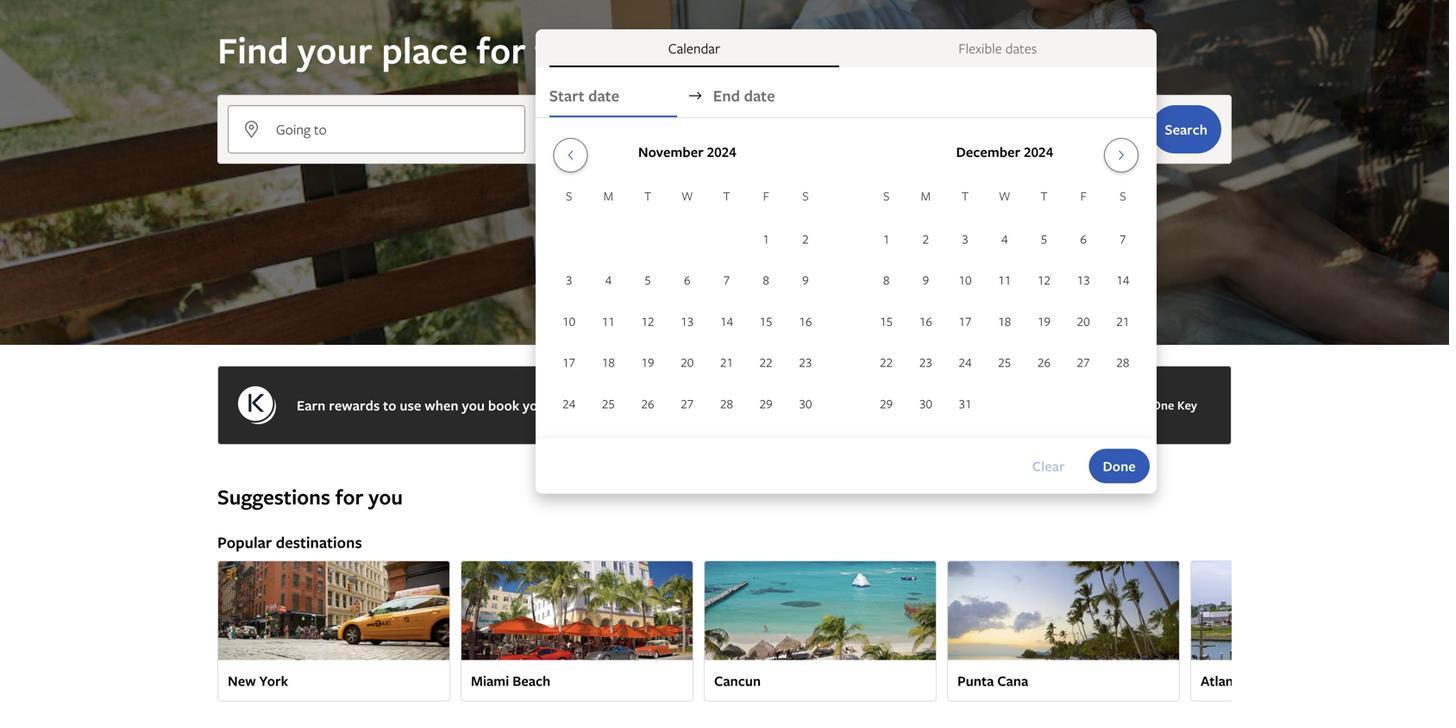 Task type: vqa. For each thing, say whether or not it's contained in the screenshot.
2nd 16 button from the left
yes



Task type: locate. For each thing, give the bounding box(es) containing it.
for right place
[[477, 25, 526, 75]]

29 button
[[746, 384, 786, 423], [867, 384, 906, 423]]

application containing november 2024
[[549, 131, 1143, 425]]

22 inside 'december 2024' element
[[880, 354, 893, 371]]

13 button
[[1064, 260, 1103, 300], [668, 301, 707, 341]]

3 inside november 2024 element
[[566, 272, 572, 288]]

w inside november 2024 element
[[681, 188, 693, 204]]

18 for 18 button to the left
[[602, 354, 615, 371]]

19 for the topmost 19 button
[[1038, 313, 1051, 329]]

24 button
[[946, 343, 985, 382], [549, 384, 589, 423]]

2 f from the left
[[1080, 188, 1087, 204]]

30 inside 'december 2024' element
[[919, 395, 932, 412]]

25
[[998, 354, 1011, 371], [602, 395, 615, 412]]

1 horizontal spatial 11
[[998, 272, 1011, 288]]

2024 right november
[[707, 142, 736, 161]]

25 inside 'december 2024' element
[[998, 354, 1011, 371]]

1 horizontal spatial 20
[[1077, 313, 1090, 329]]

0 horizontal spatial 8
[[763, 272, 769, 288]]

1 23 from the left
[[799, 354, 812, 371]]

0 vertical spatial 7
[[1120, 231, 1126, 247]]

29 right expedia,
[[760, 395, 773, 412]]

1 inside 'december 2024' element
[[883, 231, 890, 247]]

your inside wizard region
[[298, 25, 373, 75]]

12 button
[[1024, 260, 1064, 300], [628, 301, 668, 341]]

1 horizontal spatial 4 button
[[985, 219, 1024, 259]]

14 button
[[1103, 260, 1143, 300], [707, 301, 746, 341]]

date inside "end date" button
[[744, 85, 775, 106]]

t
[[644, 188, 651, 204], [723, 188, 730, 204], [962, 188, 969, 204], [1041, 188, 1048, 204]]

4
[[1001, 231, 1008, 247], [605, 272, 612, 288]]

0 vertical spatial 20 button
[[1064, 301, 1103, 341]]

2 16 from the left
[[919, 313, 932, 329]]

m
[[603, 188, 613, 204], [921, 188, 931, 204]]

for up destinations
[[335, 483, 364, 511]]

1 16 button from the left
[[786, 301, 825, 341]]

1 horizontal spatial 25
[[998, 354, 1011, 371]]

0 vertical spatial 3
[[962, 231, 968, 247]]

18 inside 'december 2024' element
[[998, 313, 1011, 329]]

29 inside 'december 2024' element
[[880, 395, 893, 412]]

0 horizontal spatial 25 button
[[589, 384, 628, 423]]

1 vertical spatial 18
[[602, 354, 615, 371]]

date right the "end"
[[744, 85, 775, 106]]

0 horizontal spatial 16
[[799, 313, 812, 329]]

11 for bottommost 11 button
[[602, 313, 615, 329]]

14 inside 'december 2024' element
[[1116, 272, 1129, 288]]

29 for the 29 'button' within the november 2024 element
[[760, 395, 773, 412]]

w down november 2024
[[681, 188, 693, 204]]

1 vertical spatial 5
[[645, 272, 651, 288]]

1 for november 2024
[[763, 231, 769, 247]]

0 horizontal spatial date
[[588, 85, 619, 106]]

29 button up "recently viewed" "region"
[[746, 384, 786, 423]]

2 22 from the left
[[880, 354, 893, 371]]

f
[[763, 188, 769, 204], [1080, 188, 1087, 204]]

0 vertical spatial 21
[[1116, 313, 1129, 329]]

30 right "and"
[[799, 395, 812, 412]]

5 button
[[1024, 219, 1064, 259], [628, 260, 668, 300]]

0 vertical spatial 17 button
[[946, 301, 985, 341]]

3 inside 'december 2024' element
[[962, 231, 968, 247]]

18 button
[[985, 301, 1024, 341], [589, 343, 628, 382]]

tab list containing calendar
[[535, 29, 1156, 67]]

0 vertical spatial you
[[462, 396, 485, 415]]

15 inside november 2024 element
[[760, 313, 773, 329]]

20 for topmost 20 button
[[1077, 313, 1090, 329]]

0 horizontal spatial 8 button
[[746, 260, 786, 300]]

20
[[1077, 313, 1090, 329], [681, 354, 694, 371]]

0 horizontal spatial 30
[[799, 395, 812, 412]]

0 vertical spatial 6
[[1080, 231, 1087, 247]]

17
[[959, 313, 972, 329], [562, 354, 575, 371]]

1 9 from the left
[[802, 272, 809, 288]]

t down november 2024
[[723, 188, 730, 204]]

29 button right the hotels.com
[[867, 384, 906, 423]]

1 16 from the left
[[799, 313, 812, 329]]

1 2024 from the left
[[707, 142, 736, 161]]

for
[[477, 25, 526, 75], [335, 483, 364, 511]]

26 inside november 2024 element
[[641, 395, 654, 412]]

2 29 button from the left
[[867, 384, 906, 423]]

9 button
[[786, 260, 825, 300], [906, 260, 946, 300]]

29 inside november 2024 element
[[760, 395, 773, 412]]

2 22 button from the left
[[867, 343, 906, 382]]

1 t from the left
[[644, 188, 651, 204]]

1 horizontal spatial 19 button
[[1024, 301, 1064, 341]]

1 8 from the left
[[763, 272, 769, 288]]

22
[[760, 354, 773, 371], [880, 354, 893, 371]]

1 1 button from the left
[[746, 219, 786, 259]]

20 button
[[1064, 301, 1103, 341], [668, 343, 707, 382]]

0 horizontal spatial 29 button
[[746, 384, 786, 423]]

2 23 from the left
[[919, 354, 932, 371]]

1 horizontal spatial 21
[[1116, 313, 1129, 329]]

0 horizontal spatial 7
[[723, 272, 730, 288]]

1 15 from the left
[[760, 313, 773, 329]]

9 inside november 2024 element
[[802, 272, 809, 288]]

m inside 'december 2024' element
[[921, 188, 931, 204]]

1 vertical spatial 10 button
[[549, 301, 589, 341]]

date
[[588, 85, 619, 106], [744, 85, 775, 106]]

application inside wizard region
[[549, 131, 1143, 425]]

t down december 2024
[[1041, 188, 1048, 204]]

punta
[[957, 672, 994, 691]]

3
[[962, 231, 968, 247], [566, 272, 572, 288]]

1 horizontal spatial 8
[[883, 272, 890, 288]]

1 horizontal spatial 29
[[880, 395, 893, 412]]

5 inside november 2024 element
[[645, 272, 651, 288]]

previous month image
[[560, 148, 581, 162]]

1 vertical spatial you
[[369, 483, 403, 511]]

1 horizontal spatial your
[[523, 396, 551, 415]]

21
[[1116, 313, 1129, 329], [720, 354, 733, 371]]

1 w from the left
[[681, 188, 693, 204]]

2 15 button from the left
[[867, 301, 906, 341]]

2 1 button from the left
[[867, 219, 906, 259]]

24 for bottom 24 button
[[562, 395, 575, 412]]

0 vertical spatial 18
[[998, 313, 1011, 329]]

start date button
[[549, 74, 677, 117]]

0 vertical spatial 19
[[1038, 313, 1051, 329]]

13 for the bottommost 13 button
[[681, 313, 694, 329]]

1 vertical spatial 14
[[720, 313, 733, 329]]

3 button
[[946, 219, 985, 259], [549, 260, 589, 300]]

2 m from the left
[[921, 188, 931, 204]]

0 horizontal spatial 3 button
[[549, 260, 589, 300]]

tab list
[[535, 29, 1156, 67]]

13 inside 'december 2024' element
[[1077, 272, 1090, 288]]

1 horizontal spatial 13 button
[[1064, 260, 1103, 300]]

november
[[638, 142, 704, 161]]

w inside 'december 2024' element
[[999, 188, 1010, 204]]

0 horizontal spatial 5
[[645, 272, 651, 288]]

2 1 from the left
[[883, 231, 890, 247]]

rewards
[[329, 396, 380, 415]]

14
[[1116, 272, 1129, 288], [720, 313, 733, 329]]

0 horizontal spatial 12
[[641, 313, 654, 329]]

0 horizontal spatial 2
[[802, 231, 809, 247]]

1 date from the left
[[588, 85, 619, 106]]

0 horizontal spatial 4 button
[[589, 260, 628, 300]]

0 vertical spatial 26 button
[[1024, 343, 1064, 382]]

11
[[998, 272, 1011, 288], [602, 313, 615, 329]]

1 horizontal spatial 12
[[1038, 272, 1051, 288]]

25 button up 31 button
[[985, 343, 1024, 382]]

18
[[998, 313, 1011, 329], [602, 354, 615, 371]]

24 button right book
[[549, 384, 589, 423]]

26 button
[[1024, 343, 1064, 382], [628, 384, 668, 423]]

0 vertical spatial 4
[[1001, 231, 1008, 247]]

0 horizontal spatial m
[[603, 188, 613, 204]]

1 horizontal spatial 2
[[923, 231, 929, 247]]

2 for november 2024
[[802, 231, 809, 247]]

12 inside 'december 2024' element
[[1038, 272, 1051, 288]]

1 vertical spatial 4
[[605, 272, 612, 288]]

1
[[763, 231, 769, 247], [883, 231, 890, 247]]

21 button
[[1103, 301, 1143, 341], [707, 343, 746, 382]]

1 vertical spatial 12
[[641, 313, 654, 329]]

31 button
[[946, 384, 985, 423]]

date for end date
[[744, 85, 775, 106]]

earn rewards to use when you book your next getaway on vrbo, expedia, and hotels.com
[[297, 396, 850, 415]]

flexible
[[958, 39, 1002, 58]]

0 horizontal spatial w
[[681, 188, 693, 204]]

1 button
[[746, 219, 786, 259], [867, 219, 906, 259]]

23 button
[[786, 343, 825, 382], [906, 343, 946, 382]]

17 up next
[[562, 354, 575, 371]]

1 23 button from the left
[[786, 343, 825, 382]]

3 for the bottommost 3 button
[[566, 272, 572, 288]]

2 8 from the left
[[883, 272, 890, 288]]

2 2 from the left
[[923, 231, 929, 247]]

destinations
[[276, 532, 362, 553]]

your left next
[[523, 396, 551, 415]]

1 inside november 2024 element
[[763, 231, 769, 247]]

0 vertical spatial 28 button
[[1103, 343, 1143, 382]]

2 15 from the left
[[880, 313, 893, 329]]

0 horizontal spatial 13 button
[[668, 301, 707, 341]]

0 horizontal spatial 9
[[802, 272, 809, 288]]

8 inside 'december 2024' element
[[883, 272, 890, 288]]

1 vertical spatial 13
[[681, 313, 694, 329]]

your
[[298, 25, 373, 75], [523, 396, 551, 415]]

21 inside 'december 2024' element
[[1116, 313, 1129, 329]]

0 horizontal spatial 19
[[641, 354, 654, 371]]

4 button
[[985, 219, 1024, 259], [589, 260, 628, 300]]

date right 'start'
[[588, 85, 619, 106]]

together
[[535, 25, 677, 75]]

19 inside november 2024 element
[[641, 354, 654, 371]]

16 button
[[786, 301, 825, 341], [906, 301, 946, 341]]

19 inside 'december 2024' element
[[1038, 313, 1051, 329]]

2 29 from the left
[[880, 395, 893, 412]]

28 button
[[1103, 343, 1143, 382], [707, 384, 746, 423]]

0 horizontal spatial you
[[369, 483, 403, 511]]

25 button
[[985, 343, 1024, 382], [589, 384, 628, 423]]

12
[[1038, 272, 1051, 288], [641, 313, 654, 329]]

12 inside november 2024 element
[[641, 313, 654, 329]]

december 2024
[[956, 142, 1053, 161]]

17 button up 31 button
[[946, 301, 985, 341]]

new
[[228, 672, 256, 691]]

0 horizontal spatial 21
[[720, 354, 733, 371]]

date for start date
[[588, 85, 619, 106]]

f inside 'december 2024' element
[[1080, 188, 1087, 204]]

1 button for november 2024
[[746, 219, 786, 259]]

29 button inside 'december 2024' element
[[867, 384, 906, 423]]

17 inside november 2024 element
[[562, 354, 575, 371]]

0 horizontal spatial 22
[[760, 354, 773, 371]]

24 up 31 at right bottom
[[959, 354, 972, 371]]

22 button inside november 2024 element
[[746, 343, 786, 382]]

1 f from the left
[[763, 188, 769, 204]]

1 m from the left
[[603, 188, 613, 204]]

0 vertical spatial 28
[[1116, 354, 1129, 371]]

f for november 2024
[[763, 188, 769, 204]]

t down november
[[644, 188, 651, 204]]

0 vertical spatial 25
[[998, 354, 1011, 371]]

1 horizontal spatial 26 button
[[1024, 343, 1064, 382]]

24 left getaway
[[562, 395, 575, 412]]

1 horizontal spatial 19
[[1038, 313, 1051, 329]]

11 button
[[985, 260, 1024, 300], [589, 301, 628, 341]]

5
[[1041, 231, 1047, 247], [645, 272, 651, 288]]

0 vertical spatial 12 button
[[1024, 260, 1064, 300]]

2 for december 2024
[[923, 231, 929, 247]]

0 horizontal spatial 1
[[763, 231, 769, 247]]

2 button
[[786, 219, 825, 259], [906, 219, 946, 259]]

1 horizontal spatial 10 button
[[946, 260, 985, 300]]

2 2024 from the left
[[1024, 142, 1053, 161]]

2 9 button from the left
[[906, 260, 946, 300]]

30 left 31 at right bottom
[[919, 395, 932, 412]]

0 horizontal spatial 27
[[681, 395, 694, 412]]

1 vertical spatial 10
[[562, 313, 575, 329]]

application
[[549, 131, 1143, 425]]

17 button
[[946, 301, 985, 341], [549, 343, 589, 382]]

0 horizontal spatial 1 button
[[746, 219, 786, 259]]

1 horizontal spatial 16
[[919, 313, 932, 329]]

15 for 15 button inside the 'december 2024' element
[[880, 313, 893, 329]]

19
[[1038, 313, 1051, 329], [641, 354, 654, 371]]

1 9 button from the left
[[786, 260, 825, 300]]

7 inside 'december 2024' element
[[1120, 231, 1126, 247]]

15
[[760, 313, 773, 329], [880, 313, 893, 329]]

1 vertical spatial 28
[[720, 395, 733, 412]]

15 for 15 button inside the november 2024 element
[[760, 313, 773, 329]]

1 8 button from the left
[[746, 260, 786, 300]]

30 inside november 2024 element
[[799, 395, 812, 412]]

0 vertical spatial 6 button
[[1064, 219, 1103, 259]]

m inside november 2024 element
[[603, 188, 613, 204]]

w for december
[[999, 188, 1010, 204]]

30 for 2nd 30 button from the right
[[799, 395, 812, 412]]

2024 right december
[[1024, 142, 1053, 161]]

t down december
[[962, 188, 969, 204]]

0 horizontal spatial 11 button
[[589, 301, 628, 341]]

2 button for november 2024
[[786, 219, 825, 259]]

24
[[959, 354, 972, 371], [562, 395, 575, 412]]

16 inside 'december 2024' element
[[919, 313, 932, 329]]

1 15 button from the left
[[746, 301, 786, 341]]

18 inside november 2024 element
[[602, 354, 615, 371]]

5 for bottom 5 button
[[645, 272, 651, 288]]

miami
[[471, 672, 509, 691]]

17 up 31 at right bottom
[[959, 313, 972, 329]]

13 for 13 button to the top
[[1077, 272, 1090, 288]]

0 vertical spatial 3 button
[[946, 219, 985, 259]]

and
[[753, 396, 776, 415]]

1 vertical spatial 18 button
[[589, 343, 628, 382]]

1 vertical spatial 17 button
[[549, 343, 589, 382]]

0 horizontal spatial 24 button
[[549, 384, 589, 423]]

flexible dates
[[958, 39, 1037, 58]]

27 button
[[1064, 343, 1103, 382], [668, 384, 707, 423]]

city
[[1253, 672, 1277, 691]]

f inside november 2024 element
[[763, 188, 769, 204]]

1 29 from the left
[[760, 395, 773, 412]]

2 date from the left
[[744, 85, 775, 106]]

1 vertical spatial 26
[[641, 395, 654, 412]]

21 inside november 2024 element
[[720, 354, 733, 371]]

30 button
[[786, 384, 825, 423], [906, 384, 946, 423]]

1 vertical spatial 21
[[720, 354, 733, 371]]

7
[[1120, 231, 1126, 247], [723, 272, 730, 288]]

show previous card image
[[207, 624, 228, 638]]

popular
[[217, 532, 272, 553]]

6 button
[[1064, 219, 1103, 259], [668, 260, 707, 300]]

29 right the hotels.com
[[880, 395, 893, 412]]

11 inside 'december 2024' element
[[998, 272, 1011, 288]]

23
[[799, 354, 812, 371], [919, 354, 932, 371]]

15 button inside 'december 2024' element
[[867, 301, 906, 341]]

23 button up the hotels.com
[[786, 343, 825, 382]]

0 vertical spatial 4 button
[[985, 219, 1024, 259]]

22 for "22" button inside november 2024 element
[[760, 354, 773, 371]]

2 2 button from the left
[[906, 219, 946, 259]]

your right find
[[298, 25, 373, 75]]

1 horizontal spatial 1 button
[[867, 219, 906, 259]]

1 horizontal spatial 24 button
[[946, 343, 985, 382]]

w for november
[[681, 188, 693, 204]]

2
[[802, 231, 809, 247], [923, 231, 929, 247]]

2 w from the left
[[999, 188, 1010, 204]]

1 2 from the left
[[802, 231, 809, 247]]

25 button left on
[[589, 384, 628, 423]]

1 1 from the left
[[763, 231, 769, 247]]

23 button up 31 button
[[906, 343, 946, 382]]

2 9 from the left
[[923, 272, 929, 288]]

21 for top 21 button
[[1116, 313, 1129, 329]]

1 30 from the left
[[799, 395, 812, 412]]

0 horizontal spatial 22 button
[[746, 343, 786, 382]]

1 horizontal spatial 2 button
[[906, 219, 946, 259]]

15 inside 'december 2024' element
[[880, 313, 893, 329]]

1 horizontal spatial 9
[[923, 272, 929, 288]]

30 for first 30 button from the right
[[919, 395, 932, 412]]

17 inside 'december 2024' element
[[959, 313, 972, 329]]

1 horizontal spatial 30
[[919, 395, 932, 412]]

1 horizontal spatial 20 button
[[1064, 301, 1103, 341]]

1 horizontal spatial 15 button
[[867, 301, 906, 341]]

0 vertical spatial 20
[[1077, 313, 1090, 329]]

22 for "22" button inside 'december 2024' element
[[880, 354, 893, 371]]

date inside start date button
[[588, 85, 619, 106]]

30 button left 31 at right bottom
[[906, 384, 946, 423]]

1 2 button from the left
[[786, 219, 825, 259]]

1 29 button from the left
[[746, 384, 786, 423]]

5 inside 'december 2024' element
[[1041, 231, 1047, 247]]

1 vertical spatial 11
[[602, 313, 615, 329]]

22 inside november 2024 element
[[760, 354, 773, 371]]

show next card image
[[1221, 624, 1242, 638]]

book
[[488, 396, 519, 415]]

31
[[959, 395, 972, 412]]

9 button inside 'december 2024' element
[[906, 260, 946, 300]]

0 horizontal spatial 19 button
[[628, 343, 668, 382]]

1 horizontal spatial 2024
[[1024, 142, 1053, 161]]

0 horizontal spatial 20 button
[[668, 343, 707, 382]]

11 inside november 2024 element
[[602, 313, 615, 329]]

22 button
[[746, 343, 786, 382], [867, 343, 906, 382]]

1 22 from the left
[[760, 354, 773, 371]]

2 30 from the left
[[919, 395, 932, 412]]

0 horizontal spatial your
[[298, 25, 373, 75]]

8
[[763, 272, 769, 288], [883, 272, 890, 288]]

4 t from the left
[[1041, 188, 1048, 204]]

19 button
[[1024, 301, 1064, 341], [628, 343, 668, 382]]

0 horizontal spatial 28
[[720, 395, 733, 412]]

29 button inside november 2024 element
[[746, 384, 786, 423]]

1 vertical spatial 20 button
[[668, 343, 707, 382]]

13 inside november 2024 element
[[681, 313, 694, 329]]

w down december 2024
[[999, 188, 1010, 204]]

24 button up 31 button
[[946, 343, 985, 382]]

1 22 button from the left
[[746, 343, 786, 382]]

1 vertical spatial 24
[[562, 395, 575, 412]]

dates
[[1005, 39, 1037, 58]]

17 button up next
[[549, 343, 589, 382]]

1 horizontal spatial 23
[[919, 354, 932, 371]]

1 vertical spatial 27
[[681, 395, 694, 412]]

30 button right "and"
[[786, 384, 825, 423]]

23 inside 'december 2024' element
[[919, 354, 932, 371]]

0 horizontal spatial 26
[[641, 395, 654, 412]]

find your place for together
[[217, 25, 677, 75]]

0 horizontal spatial 23
[[799, 354, 812, 371]]

0 horizontal spatial 29
[[760, 395, 773, 412]]

9 inside 'december 2024' element
[[923, 272, 929, 288]]

29
[[760, 395, 773, 412], [880, 395, 893, 412]]



Task type: describe. For each thing, give the bounding box(es) containing it.
20 for the leftmost 20 button
[[681, 354, 694, 371]]

2024 for december 2024
[[1024, 142, 1053, 161]]

recently viewed region
[[207, 455, 1242, 483]]

2 s from the left
[[802, 188, 809, 204]]

next month image
[[1111, 148, 1132, 162]]

1 horizontal spatial 27 button
[[1064, 343, 1103, 382]]

10 inside 'december 2024' element
[[959, 272, 972, 288]]

1 horizontal spatial 14 button
[[1103, 260, 1143, 300]]

24 for the topmost 24 button
[[959, 354, 972, 371]]

9 for 9 'button' within the 'december 2024' element
[[923, 272, 929, 288]]

next
[[555, 396, 582, 415]]

getaway
[[585, 396, 637, 415]]

0 horizontal spatial 28 button
[[707, 384, 746, 423]]

1 horizontal spatial 3 button
[[946, 219, 985, 259]]

0 horizontal spatial 14 button
[[707, 301, 746, 341]]

0 vertical spatial 24 button
[[946, 343, 985, 382]]

28 inside november 2024 element
[[720, 395, 733, 412]]

6 inside 'december 2024' element
[[1080, 231, 1087, 247]]

1 vertical spatial 5 button
[[628, 260, 668, 300]]

flexible dates link
[[853, 29, 1143, 67]]

0 vertical spatial 10 button
[[946, 260, 985, 300]]

1 vertical spatial 12 button
[[628, 301, 668, 341]]

tab list inside wizard region
[[535, 29, 1156, 67]]

use
[[400, 396, 421, 415]]

november 2024 element
[[549, 186, 825, 425]]

on
[[640, 396, 656, 415]]

suggestions
[[217, 483, 330, 511]]

december 2024 element
[[867, 186, 1143, 425]]

search
[[1165, 120, 1208, 139]]

1 vertical spatial 19 button
[[628, 343, 668, 382]]

4 s from the left
[[1120, 188, 1126, 204]]

f for december 2024
[[1080, 188, 1087, 204]]

5 for the right 5 button
[[1041, 231, 1047, 247]]

bayahibe beach featuring a beach, a sunset and tropical scenes image
[[947, 561, 1180, 660]]

clear button
[[1018, 449, 1079, 484]]

1 vertical spatial 25 button
[[589, 384, 628, 423]]

27 inside november 2024 element
[[681, 395, 694, 412]]

atlantic city aquarium which includes a marina, boating and a coastal town image
[[1190, 561, 1423, 660]]

beach
[[512, 672, 550, 691]]

when
[[425, 396, 459, 415]]

wizard region
[[0, 0, 1449, 494]]

0 vertical spatial 21 button
[[1103, 301, 1143, 341]]

1 s from the left
[[566, 188, 572, 204]]

find
[[217, 25, 289, 75]]

clear
[[1032, 457, 1065, 476]]

21 for bottom 21 button
[[720, 354, 733, 371]]

calendar
[[668, 39, 720, 58]]

2 30 button from the left
[[906, 384, 946, 423]]

york
[[259, 672, 288, 691]]

1 vertical spatial 13 button
[[668, 301, 707, 341]]

miami beach featuring a city and street scenes image
[[461, 561, 693, 660]]

2 8 button from the left
[[867, 260, 906, 300]]

end
[[713, 85, 740, 106]]

15 button inside november 2024 element
[[746, 301, 786, 341]]

1 horizontal spatial 18 button
[[985, 301, 1024, 341]]

start date
[[549, 85, 619, 106]]

atlantic
[[1201, 672, 1249, 691]]

vrbo,
[[660, 396, 694, 415]]

17 for rightmost 17 button
[[959, 313, 972, 329]]

3 for rightmost 3 button
[[962, 231, 968, 247]]

14 inside november 2024 element
[[720, 313, 733, 329]]

17 for bottommost 17 button
[[562, 354, 575, 371]]

7 inside november 2024 element
[[723, 272, 730, 288]]

27 inside 'december 2024' element
[[1077, 354, 1090, 371]]

3 s from the left
[[883, 188, 890, 204]]

m for december 2024
[[921, 188, 931, 204]]

new york
[[228, 672, 288, 691]]

2 23 button from the left
[[906, 343, 946, 382]]

1 for december 2024
[[883, 231, 890, 247]]

26 inside 'december 2024' element
[[1038, 354, 1051, 371]]

18 for right 18 button
[[998, 313, 1011, 329]]

2 button for december 2024
[[906, 219, 946, 259]]

1 horizontal spatial you
[[462, 396, 485, 415]]

1 horizontal spatial 5 button
[[1024, 219, 1064, 259]]

november 2024
[[638, 142, 736, 161]]

9 button inside november 2024 element
[[786, 260, 825, 300]]

1 vertical spatial 11 button
[[589, 301, 628, 341]]

1 horizontal spatial 17 button
[[946, 301, 985, 341]]

1 horizontal spatial 25 button
[[985, 343, 1024, 382]]

6 inside november 2024 element
[[684, 272, 690, 288]]

0 horizontal spatial for
[[335, 483, 364, 511]]

10 inside november 2024 element
[[562, 313, 575, 329]]

12 for the bottommost 12 button
[[641, 313, 654, 329]]

end date
[[713, 85, 775, 106]]

1 vertical spatial 27 button
[[668, 384, 707, 423]]

cana
[[997, 672, 1028, 691]]

1 vertical spatial 24 button
[[549, 384, 589, 423]]

for inside wizard region
[[477, 25, 526, 75]]

1 vertical spatial 7 button
[[707, 260, 746, 300]]

miami beach
[[471, 672, 550, 691]]

2024 for november 2024
[[707, 142, 736, 161]]

1 vertical spatial 21 button
[[707, 343, 746, 382]]

end date button
[[713, 74, 841, 117]]

cancun
[[714, 672, 761, 691]]

to
[[383, 396, 396, 415]]

suggestions for you
[[217, 483, 403, 511]]

search button
[[1151, 105, 1221, 154]]

1 horizontal spatial 6 button
[[1064, 219, 1103, 259]]

0 horizontal spatial 10 button
[[549, 301, 589, 341]]

done button
[[1089, 449, 1150, 484]]

soho - tribeca which includes street scenes and a city image
[[217, 561, 450, 660]]

place
[[381, 25, 468, 75]]

26 button inside november 2024 element
[[628, 384, 668, 423]]

22 button inside 'december 2024' element
[[867, 343, 906, 382]]

directional image
[[687, 88, 703, 104]]

29 for the 29 'button' in the 'december 2024' element
[[880, 395, 893, 412]]

atlantic city
[[1201, 672, 1277, 691]]

1 button for december 2024
[[867, 219, 906, 259]]

december
[[956, 142, 1021, 161]]

0 vertical spatial 7 button
[[1103, 219, 1143, 259]]

0 vertical spatial 11 button
[[985, 260, 1024, 300]]

1 horizontal spatial 28 button
[[1103, 343, 1143, 382]]

0 vertical spatial 13 button
[[1064, 260, 1103, 300]]

2 t from the left
[[723, 188, 730, 204]]

28 inside 'december 2024' element
[[1116, 354, 1129, 371]]

23 inside november 2024 element
[[799, 354, 812, 371]]

9 for 9 'button' within the november 2024 element
[[802, 272, 809, 288]]

11 for topmost 11 button
[[998, 272, 1011, 288]]

start
[[549, 85, 584, 106]]

0 horizontal spatial 18 button
[[589, 343, 628, 382]]

2 16 button from the left
[[906, 301, 946, 341]]

0 horizontal spatial 6 button
[[668, 260, 707, 300]]

12 for top 12 button
[[1038, 272, 1051, 288]]

19 for 19 button to the bottom
[[641, 354, 654, 371]]

hotels.com
[[779, 396, 850, 415]]

done
[[1103, 457, 1136, 476]]

m for november 2024
[[603, 188, 613, 204]]

25 inside november 2024 element
[[602, 395, 615, 412]]

1 vertical spatial 3 button
[[549, 260, 589, 300]]

1 30 button from the left
[[786, 384, 825, 423]]

16 inside november 2024 element
[[799, 313, 812, 329]]

3 t from the left
[[962, 188, 969, 204]]

8 inside november 2024 element
[[763, 272, 769, 288]]

0 vertical spatial 19 button
[[1024, 301, 1064, 341]]

cancun which includes a sandy beach, landscape views and general coastal views image
[[704, 561, 937, 660]]

popular destinations
[[217, 532, 362, 553]]

expedia,
[[697, 396, 749, 415]]

calendar link
[[549, 29, 839, 67]]

punta cana
[[957, 672, 1028, 691]]

earn
[[297, 396, 325, 415]]



